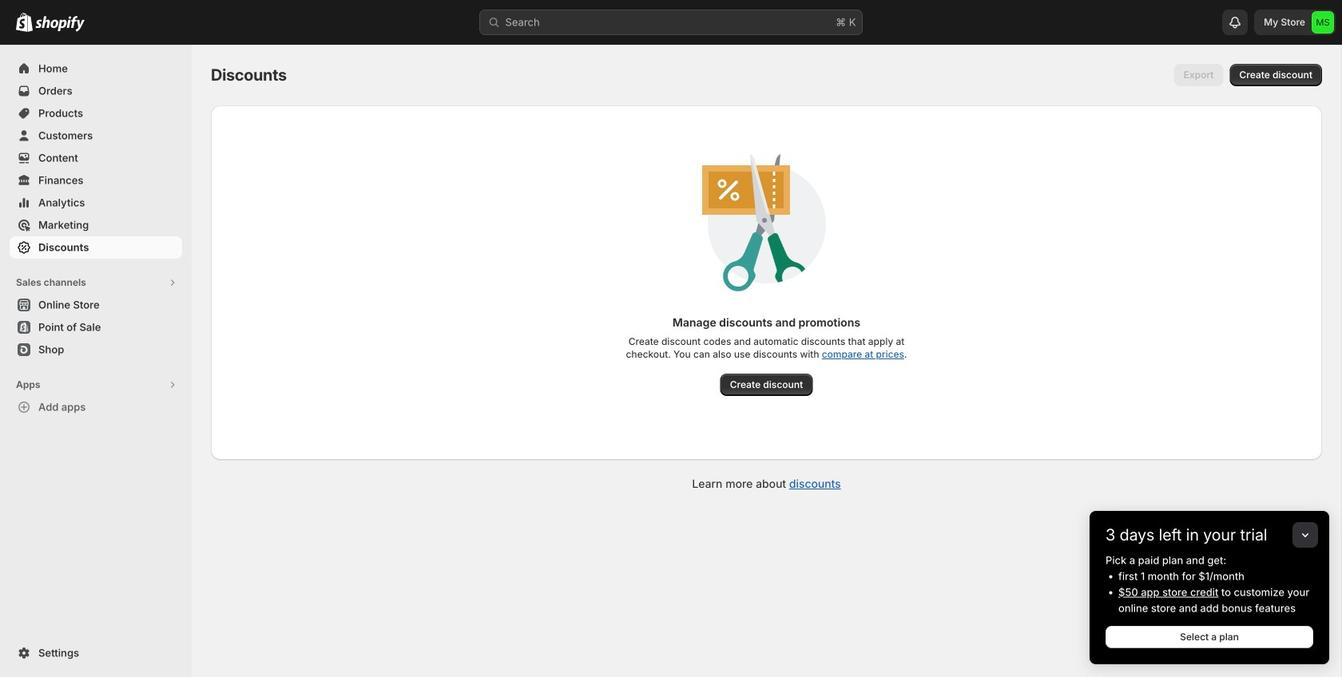 Task type: vqa. For each thing, say whether or not it's contained in the screenshot.
Shopify icon
yes



Task type: locate. For each thing, give the bounding box(es) containing it.
1 horizontal spatial shopify image
[[35, 16, 85, 32]]

shopify image
[[16, 13, 33, 32], [35, 16, 85, 32]]

0 horizontal spatial shopify image
[[16, 13, 33, 32]]



Task type: describe. For each thing, give the bounding box(es) containing it.
my store image
[[1312, 11, 1334, 34]]



